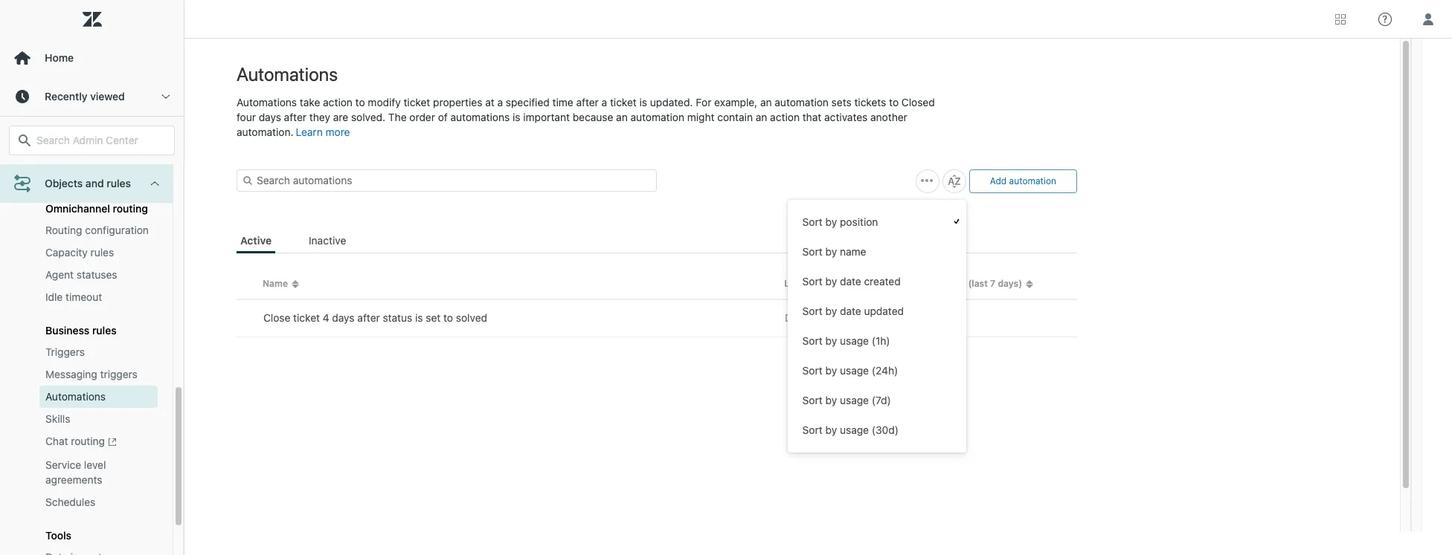 Task type: describe. For each thing, give the bounding box(es) containing it.
business rules element
[[45, 325, 117, 337]]

rules inside dropdown button
[[107, 177, 131, 190]]

tools element
[[45, 530, 72, 542]]

objects for objects and rules
[[45, 177, 83, 190]]

agent statuses element
[[45, 268, 117, 283]]

Search Admin Center field
[[36, 134, 165, 147]]

omnichannel routing
[[45, 203, 148, 215]]

primary element
[[0, 0, 185, 556]]

business
[[45, 325, 90, 337]]

level
[[84, 459, 106, 472]]

objects and rules
[[45, 177, 131, 190]]

idle timeout element
[[45, 290, 102, 305]]

triggers link
[[39, 342, 158, 364]]

help image
[[1379, 12, 1392, 26]]

triggers
[[100, 369, 138, 381]]

tools
[[45, 530, 72, 542]]

schedules
[[45, 496, 95, 509]]

objects element
[[45, 168, 83, 183]]

and
[[86, 177, 104, 190]]

schedules link
[[39, 492, 158, 514]]

none search field inside the primary element
[[1, 126, 182, 156]]

chat routing link
[[39, 431, 158, 454]]

recently
[[45, 90, 88, 103]]

messaging triggers element
[[45, 368, 138, 383]]

recently viewed
[[45, 90, 125, 103]]

idle
[[45, 291, 63, 304]]

agreements
[[45, 474, 102, 486]]

service level agreements element
[[45, 458, 152, 488]]

rules for capacity rules
[[90, 247, 114, 259]]

configuration
[[85, 224, 149, 237]]

triggers element
[[45, 346, 85, 360]]

automations
[[45, 391, 106, 404]]

user menu image
[[1419, 9, 1439, 29]]

objects for objects
[[45, 169, 83, 182]]

chat routing element
[[45, 435, 117, 451]]

skills element
[[45, 413, 70, 427]]

objects and rules button
[[0, 164, 173, 203]]

routing for chat routing
[[71, 436, 105, 448]]

business rules
[[45, 325, 117, 337]]



Task type: vqa. For each thing, say whether or not it's contained in the screenshot.
the Skills on the bottom
yes



Task type: locate. For each thing, give the bounding box(es) containing it.
messaging triggers link
[[39, 364, 158, 386]]

1 vertical spatial routing
[[71, 436, 105, 448]]

capacity rules link
[[39, 242, 158, 264]]

routing
[[45, 224, 82, 237]]

objects inside objects link
[[45, 169, 83, 182]]

1 vertical spatial rules
[[90, 247, 114, 259]]

agent statuses
[[45, 269, 117, 282]]

objects up the omnichannel on the top left of the page
[[45, 177, 83, 190]]

home
[[45, 51, 74, 64]]

home button
[[0, 39, 184, 77]]

routing up level
[[71, 436, 105, 448]]

None search field
[[1, 126, 182, 156]]

objects inside objects and rules dropdown button
[[45, 177, 83, 190]]

zendesk products image
[[1336, 14, 1346, 24]]

triggers
[[45, 346, 85, 359]]

tree containing objects
[[0, 164, 184, 556]]

rules down routing configuration link
[[90, 247, 114, 259]]

omnichannel routing element
[[45, 203, 148, 215]]

data importer element
[[45, 550, 112, 556]]

0 vertical spatial rules
[[107, 177, 131, 190]]

skills
[[45, 413, 70, 426]]

rules up the triggers link
[[92, 325, 117, 337]]

routing inside 'element'
[[71, 436, 105, 448]]

rules right and
[[107, 177, 131, 190]]

idle timeout link
[[39, 287, 158, 309]]

schedules element
[[45, 495, 95, 510]]

viewed
[[90, 90, 125, 103]]

tree inside the primary element
[[0, 164, 184, 556]]

recently viewed button
[[0, 77, 184, 116]]

routing configuration element
[[45, 224, 149, 238]]

agent statuses link
[[39, 264, 158, 287]]

agent
[[45, 269, 74, 282]]

omnichannel
[[45, 203, 110, 215]]

routing configuration
[[45, 224, 149, 237]]

service level agreements link
[[39, 454, 158, 492]]

capacity rules element
[[45, 246, 114, 261]]

skills link
[[39, 409, 158, 431]]

2 vertical spatial rules
[[92, 325, 117, 337]]

tree
[[0, 164, 184, 556]]

rules
[[107, 177, 131, 190], [90, 247, 114, 259], [92, 325, 117, 337]]

0 horizontal spatial routing
[[71, 436, 105, 448]]

automations element
[[45, 390, 106, 405]]

routing up configuration
[[113, 203, 148, 215]]

timeout
[[66, 291, 102, 304]]

1 horizontal spatial routing
[[113, 203, 148, 215]]

objects link
[[39, 165, 158, 187]]

service
[[45, 459, 81, 472]]

routing configuration link
[[39, 220, 158, 242]]

objects
[[45, 169, 83, 182], [45, 177, 83, 190]]

capacity
[[45, 247, 88, 259]]

rules for business rules
[[92, 325, 117, 337]]

objects left and
[[45, 169, 83, 182]]

messaging triggers
[[45, 369, 138, 381]]

statuses
[[77, 269, 117, 282]]

routing
[[113, 203, 148, 215], [71, 436, 105, 448]]

chat routing
[[45, 436, 105, 448]]

routing for omnichannel routing
[[113, 203, 148, 215]]

automations link
[[39, 386, 158, 409]]

capacity rules
[[45, 247, 114, 259]]

messaging
[[45, 369, 97, 381]]

service level agreements
[[45, 459, 106, 486]]

chat
[[45, 436, 68, 448]]

0 vertical spatial routing
[[113, 203, 148, 215]]

idle timeout
[[45, 291, 102, 304]]



